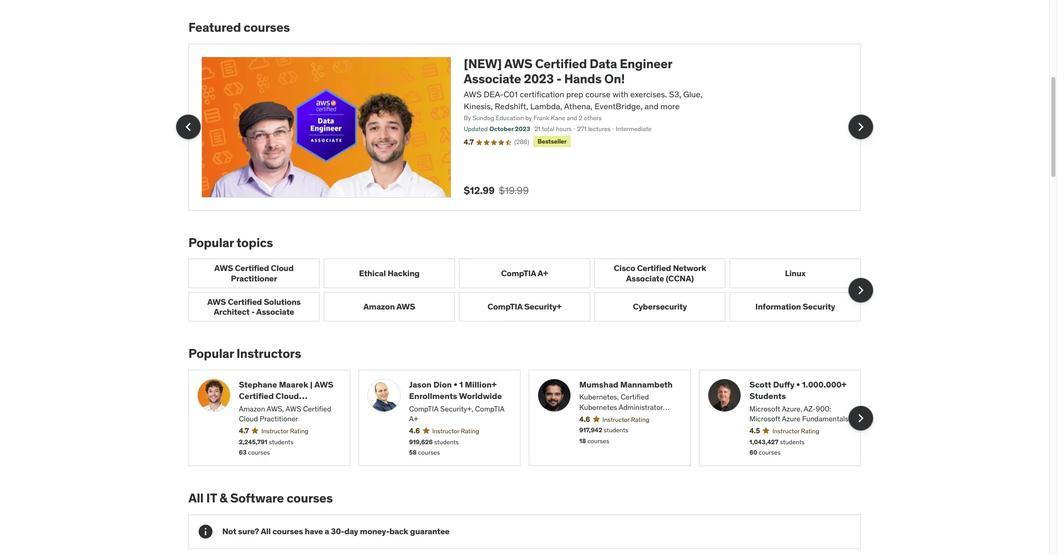 Task type: describe. For each thing, give the bounding box(es) containing it.
(286)
[[514, 138, 529, 146]]

18
[[579, 437, 586, 445]]

scott duffy  • 1.000.000+ students link
[[750, 379, 852, 402]]

day
[[344, 526, 358, 537]]

4.6 for jason dion • 1 million+ enrollments worldwide
[[409, 426, 420, 436]]

next image inside popular instructors element
[[853, 410, 869, 427]]

2 microsoft from the top
[[750, 414, 780, 424]]

carousel element for featured courses
[[176, 44, 873, 211]]

students for microsoft
[[780, 438, 805, 446]]

instructor for mannambeth
[[603, 416, 630, 423]]

it
[[206, 490, 217, 507]]

intermediate
[[616, 125, 652, 133]]

courses for not sure? all courses have a 30-day money-back guarantee
[[272, 526, 303, 537]]

cisco certified network associate (ccna)
[[614, 263, 706, 283]]

with
[[613, 89, 628, 100]]

ethical
[[359, 268, 386, 278]]

back
[[389, 526, 408, 537]]

comptia down worldwide
[[475, 404, 504, 414]]

course
[[585, 89, 611, 100]]

1,043,427 students 60 courses
[[750, 438, 805, 457]]

redshift,
[[495, 101, 528, 111]]

0 horizontal spatial and
[[567, 114, 577, 122]]

not sure? all courses have a 30-day money-back guarantee
[[222, 526, 450, 537]]

associate inside cisco certified network associate (ccna)
[[626, 273, 664, 283]]

|
[[310, 379, 313, 390]]

popular for popular topics
[[188, 235, 234, 251]]

popular for popular instructors
[[188, 346, 234, 362]]

21 total hours
[[534, 125, 572, 133]]

popular topics
[[188, 235, 273, 251]]

1.000.000+
[[802, 379, 847, 390]]

aws certified cloud practitioner link
[[188, 259, 320, 288]]

a
[[325, 526, 329, 537]]

kubernetes
[[579, 403, 617, 412]]

associate for solutions
[[256, 307, 294, 317]]

• for 1
[[454, 379, 457, 390]]

30-
[[331, 526, 344, 537]]

$19.99
[[499, 184, 529, 197]]

popular instructors element
[[188, 346, 873, 467]]

certified inside the aws certified solutions architect - associate
[[228, 297, 262, 307]]

1 microsoft from the top
[[750, 404, 780, 414]]

919,626
[[409, 438, 433, 446]]

917,942 students 18 courses
[[579, 426, 628, 445]]

cloud inside amazon aws, aws certified cloud practitioner
[[239, 414, 258, 424]]

c01
[[504, 89, 518, 100]]

kinesis,
[[464, 101, 493, 111]]

jason
[[409, 379, 432, 390]]

• for 1.000.000+
[[796, 379, 800, 390]]

rating for courses
[[290, 427, 308, 435]]

million+
[[465, 379, 497, 390]]

certified inside aws certified cloud practitioner
[[235, 263, 269, 273]]

[new]
[[464, 56, 502, 72]]

network
[[673, 263, 706, 273]]

4.5
[[750, 426, 760, 436]]

athena,
[[564, 101, 593, 111]]

security+,
[[440, 404, 473, 414]]

4.6 for mumshad mannambeth
[[579, 415, 590, 424]]

associate for certified
[[464, 71, 521, 87]]

- inside the aws certified solutions architect - associate
[[251, 307, 255, 317]]

1 next image from the top
[[853, 119, 869, 135]]

courses for 919,626 students 58 courses
[[418, 449, 440, 457]]

919,626 students 58 courses
[[409, 438, 459, 457]]

cisco
[[614, 263, 635, 273]]

(ccna)
[[666, 273, 694, 283]]

all it & software courses
[[188, 490, 333, 507]]

271
[[577, 125, 587, 133]]

2023 inside "[new] aws certified data engineer associate 2023 - hands on! aws dea-c01 certification prep course with exercises. s3, glue, kinesis, redshift, lambda, athena, eventbridge, and more by sundog education by frank kane and 2 others"
[[524, 71, 554, 87]]

comptia security+ link
[[459, 292, 590, 322]]

bestseller
[[538, 137, 567, 145]]

comptia up comptia security+ at the bottom of page
[[501, 268, 536, 278]]

instructor for students
[[261, 427, 289, 435]]

next image
[[853, 282, 869, 299]]

jason dion • 1 million+ enrollments worldwide comptia security+, comptia a+
[[409, 379, 504, 424]]

courses right "featured"
[[244, 19, 290, 35]]

certified inside amazon aws, aws certified cloud practitioner
[[303, 404, 331, 414]]

linux link
[[730, 259, 861, 288]]

updated
[[464, 125, 488, 133]]

aws down the hacking
[[396, 302, 415, 312]]

sure?
[[238, 526, 259, 537]]

eventbridge,
[[595, 101, 643, 111]]

917,942
[[579, 426, 602, 434]]

have
[[305, 526, 323, 537]]

2,245,791
[[239, 438, 267, 446]]

hacking
[[388, 268, 420, 278]]

certified inside mumshad mannambeth kubernetes, certified kubernetes administrator (cka)
[[621, 393, 649, 402]]

azure,
[[782, 404, 802, 414]]

carousel element for popular topics
[[188, 259, 873, 322]]

aws up c01
[[504, 56, 533, 72]]

featured
[[188, 19, 241, 35]]

mumshad mannambeth kubernetes, certified kubernetes administrator (cka)
[[579, 379, 673, 422]]

duffy
[[773, 379, 795, 390]]

amazon for amazon aws, aws certified cloud practitioner
[[239, 404, 265, 414]]

rating for 1.000.000+
[[801, 427, 819, 435]]

architect,developer
[[239, 414, 319, 425]]

total
[[542, 125, 555, 133]]

mannambeth
[[620, 379, 673, 390]]

hours
[[556, 125, 572, 133]]

comptia a+ link
[[459, 259, 590, 288]]

practitioner inside amazon aws, aws certified cloud practitioner
[[260, 414, 298, 424]]

courses for 1,043,427 students 60 courses
[[759, 449, 781, 457]]

aws certified solutions architect - associate
[[207, 297, 301, 317]]

instructors
[[236, 346, 301, 362]]

certified inside "[new] aws certified data engineer associate 2023 - hands on! aws dea-c01 certification prep course with exercises. s3, glue, kinesis, redshift, lambda, athena, eventbridge, and more by sundog education by frank kane and 2 others"
[[535, 56, 587, 72]]

amazon aws link
[[324, 292, 455, 322]]

software
[[230, 490, 284, 507]]

- inside "[new] aws certified data engineer associate 2023 - hands on! aws dea-c01 certification prep course with exercises. s3, glue, kinesis, redshift, lambda, athena, eventbridge, and more by sundog education by frank kane and 2 others"
[[556, 71, 562, 87]]

aws inside amazon aws, aws certified cloud practitioner
[[286, 404, 301, 414]]

students for administrator
[[604, 426, 628, 434]]



Task type: locate. For each thing, give the bounding box(es) containing it.
1 • from the left
[[454, 379, 457, 390]]

21
[[534, 125, 540, 133]]

• right duffy
[[796, 379, 800, 390]]

cloud inside aws certified cloud practitioner
[[271, 263, 294, 273]]

63
[[239, 449, 247, 457]]

2 popular from the top
[[188, 346, 234, 362]]

- up certification
[[556, 71, 562, 87]]

1 vertical spatial microsoft
[[750, 414, 780, 424]]

azure
[[782, 414, 801, 424]]

1 horizontal spatial and
[[645, 101, 659, 111]]

2 • from the left
[[796, 379, 800, 390]]

rating down security+, at left
[[461, 427, 479, 435]]

carousel element for popular instructors
[[188, 370, 873, 467]]

students down architect,developer
[[269, 438, 293, 446]]

courses inside 2,245,791 students 63 courses
[[248, 449, 270, 457]]

- right architect
[[251, 307, 255, 317]]

4.6 up 917,942
[[579, 415, 590, 424]]

cybersecurity link
[[594, 292, 726, 322]]

aws inside aws certified cloud practitioner
[[214, 263, 233, 273]]

0 vertical spatial amazon
[[363, 302, 395, 312]]

4.6 up 919,626
[[409, 426, 420, 436]]

associate inside "[new] aws certified data engineer associate 2023 - hands on! aws dea-c01 certification prep course with exercises. s3, glue, kinesis, redshift, lambda, athena, eventbridge, and more by sundog education by frank kane and 2 others"
[[464, 71, 521, 87]]

amazon inside amazon aws, aws certified cloud practitioner
[[239, 404, 265, 414]]

fundamentals
[[802, 414, 849, 424]]

4.7 for instructor rating
[[239, 426, 249, 436]]

ethical hacking link
[[324, 259, 455, 288]]

instructor rating for certified
[[603, 416, 649, 423]]

amazon aws, aws certified cloud practitioner
[[239, 404, 331, 424]]

hands
[[564, 71, 602, 87]]

security
[[803, 302, 835, 312]]

az-
[[804, 404, 816, 414]]

certification
[[520, 89, 564, 100]]

• inside jason dion • 1 million+ enrollments worldwide comptia security+, comptia a+
[[454, 379, 457, 390]]

guarantee
[[410, 526, 450, 537]]

instructor rating for courses
[[261, 427, 308, 435]]

administrator
[[619, 403, 663, 412]]

1,043,427
[[750, 438, 779, 446]]

solutions
[[264, 297, 301, 307]]

1 vertical spatial all
[[261, 526, 271, 537]]

frank
[[533, 114, 549, 122]]

0 vertical spatial 2023
[[524, 71, 554, 87]]

updated october 2023
[[464, 125, 530, 133]]

maarek
[[279, 379, 308, 390]]

4.7 down "updated"
[[464, 138, 474, 147]]

cloud inside stephane maarek | aws certified cloud practitioner,solutions architect,developer
[[276, 391, 299, 401]]

aws right the aws,
[[286, 404, 301, 414]]

instructor for duffy
[[773, 427, 800, 435]]

0 vertical spatial associate
[[464, 71, 521, 87]]

0 vertical spatial 4.7
[[464, 138, 474, 147]]

2 horizontal spatial associate
[[626, 273, 664, 283]]

associate up instructors
[[256, 307, 294, 317]]

• left 1
[[454, 379, 457, 390]]

0 vertical spatial popular
[[188, 235, 234, 251]]

courses left have on the left of page
[[272, 526, 303, 537]]

instructor rating down security+, at left
[[432, 427, 479, 435]]

aws certified cloud practitioner
[[214, 263, 294, 283]]

0 vertical spatial cloud
[[271, 263, 294, 273]]

instructor for dion
[[432, 427, 459, 435]]

data
[[590, 56, 617, 72]]

students for enrollments
[[434, 438, 459, 446]]

certified inside cisco certified network associate (ccna)
[[637, 263, 671, 273]]

by
[[525, 114, 532, 122]]

aws down "popular topics"
[[214, 263, 233, 273]]

all left it
[[188, 490, 204, 507]]

dion
[[433, 379, 452, 390]]

certified up the "prep"
[[535, 56, 587, 72]]

students
[[604, 426, 628, 434], [269, 438, 293, 446], [434, 438, 459, 446], [780, 438, 805, 446]]

certified inside stephane maarek | aws certified cloud practitioner,solutions architect,developer
[[239, 391, 274, 401]]

certified down aws certified cloud practitioner link on the left of the page
[[228, 297, 262, 307]]

students inside 2,245,791 students 63 courses
[[269, 438, 293, 446]]

stephane maarek | aws certified cloud practitioner,solutions architect,developer link
[[239, 379, 341, 425]]

instructor rating down azure at the bottom of page
[[773, 427, 819, 435]]

a+ up 919,626
[[409, 414, 418, 424]]

practitioner up the aws certified solutions architect - associate
[[231, 273, 277, 283]]

1 horizontal spatial •
[[796, 379, 800, 390]]

aws right the |
[[314, 379, 333, 390]]

1 vertical spatial practitioner
[[260, 414, 298, 424]]

1 vertical spatial 2023
[[515, 125, 530, 133]]

0 vertical spatial -
[[556, 71, 562, 87]]

courses down 2,245,791 in the left bottom of the page
[[248, 449, 270, 457]]

courses up have on the left of page
[[287, 490, 333, 507]]

58
[[409, 449, 417, 457]]

1 vertical spatial popular
[[188, 346, 234, 362]]

courses for 2,245,791 students 63 courses
[[248, 449, 270, 457]]

aws up kinesis,
[[464, 89, 482, 100]]

2 next image from the top
[[853, 410, 869, 427]]

carousel element containing [new] aws certified data engineer associate 2023 - hands on!
[[176, 44, 873, 211]]

courses for 917,942 students 18 courses
[[587, 437, 609, 445]]

4.7 up 2,245,791 in the left bottom of the page
[[239, 426, 249, 436]]

1 vertical spatial associate
[[626, 273, 664, 283]]

instructor up 917,942 students 18 courses
[[603, 416, 630, 423]]

2 vertical spatial cloud
[[239, 414, 258, 424]]

instructor rating for 1.000.000+
[[773, 427, 819, 435]]

associate inside the aws certified solutions architect - associate
[[256, 307, 294, 317]]

0 vertical spatial all
[[188, 490, 204, 507]]

1 horizontal spatial amazon
[[363, 302, 395, 312]]

1 vertical spatial carousel element
[[188, 259, 873, 322]]

s3,
[[669, 89, 681, 100]]

certified down the |
[[303, 404, 331, 414]]

[new] aws certified data engineer associate 2023 - hands on! aws dea-c01 certification prep course with exercises. s3, glue, kinesis, redshift, lambda, athena, eventbridge, and more by sundog education by frank kane and 2 others
[[464, 56, 703, 122]]

1 vertical spatial cloud
[[276, 391, 299, 401]]

0 vertical spatial practitioner
[[231, 273, 277, 283]]

4.7
[[464, 138, 474, 147], [239, 426, 249, 436]]

•
[[454, 379, 457, 390], [796, 379, 800, 390]]

courses inside 919,626 students 58 courses
[[418, 449, 440, 457]]

more
[[661, 101, 680, 111]]

mumshad
[[579, 379, 618, 390]]

comptia inside "link"
[[488, 302, 523, 312]]

0 horizontal spatial •
[[454, 379, 457, 390]]

comptia left security+
[[488, 302, 523, 312]]

amazon for amazon aws
[[363, 302, 395, 312]]

students
[[750, 391, 786, 401]]

rating
[[631, 416, 649, 423], [290, 427, 308, 435], [461, 427, 479, 435], [801, 427, 819, 435]]

not
[[222, 526, 236, 537]]

comptia down enrollments
[[409, 404, 438, 414]]

popular down architect
[[188, 346, 234, 362]]

instructor up 919,626 students 58 courses on the bottom of page
[[432, 427, 459, 435]]

comptia a+
[[501, 268, 548, 278]]

information
[[755, 302, 801, 312]]

instructor down architect,developer
[[261, 427, 289, 435]]

dea-
[[484, 89, 504, 100]]

engineer
[[620, 56, 672, 72]]

linux
[[785, 268, 806, 278]]

and down the exercises.
[[645, 101, 659, 111]]

scott
[[750, 379, 771, 390]]

students inside 919,626 students 58 courses
[[434, 438, 459, 446]]

education
[[496, 114, 524, 122]]

comptia security+
[[488, 302, 562, 312]]

1 horizontal spatial 4.7
[[464, 138, 474, 147]]

1 horizontal spatial associate
[[464, 71, 521, 87]]

aws down aws certified cloud practitioner link on the left of the page
[[207, 297, 226, 307]]

microsoft down students
[[750, 404, 780, 414]]

students inside 917,942 students 18 courses
[[604, 426, 628, 434]]

aws
[[504, 56, 533, 72], [464, 89, 482, 100], [214, 263, 233, 273], [207, 297, 226, 307], [396, 302, 415, 312], [314, 379, 333, 390], [286, 404, 301, 414]]

2,245,791 students 63 courses
[[239, 438, 293, 457]]

popular left topics
[[188, 235, 234, 251]]

cloud up 2,245,791 in the left bottom of the page
[[239, 414, 258, 424]]

next image
[[853, 119, 869, 135], [853, 410, 869, 427]]

1 vertical spatial and
[[567, 114, 577, 122]]

certified down topics
[[235, 263, 269, 273]]

instructor down azure at the bottom of page
[[773, 427, 800, 435]]

1 horizontal spatial -
[[556, 71, 562, 87]]

jason dion • 1 million+ enrollments worldwide link
[[409, 379, 512, 402]]

associate up dea-
[[464, 71, 521, 87]]

0 vertical spatial microsoft
[[750, 404, 780, 414]]

students right 919,626
[[434, 438, 459, 446]]

2 vertical spatial carousel element
[[188, 370, 873, 467]]

1 vertical spatial a+
[[409, 414, 418, 424]]

certified up administrator
[[621, 393, 649, 402]]

cloud up 'solutions'
[[271, 263, 294, 273]]

cloud
[[271, 263, 294, 273], [276, 391, 299, 401], [239, 414, 258, 424]]

0 horizontal spatial associate
[[256, 307, 294, 317]]

practitioner inside aws certified cloud practitioner
[[231, 273, 277, 283]]

cybersecurity
[[633, 302, 687, 312]]

a+ inside jason dion • 1 million+ enrollments worldwide comptia security+, comptia a+
[[409, 414, 418, 424]]

rating down administrator
[[631, 416, 649, 423]]

popular instructors
[[188, 346, 301, 362]]

1 horizontal spatial all
[[261, 526, 271, 537]]

microsoft up 4.5
[[750, 414, 780, 424]]

aws inside stephane maarek | aws certified cloud practitioner,solutions architect,developer
[[314, 379, 333, 390]]

others
[[584, 114, 602, 122]]

courses inside 1,043,427 students 60 courses
[[759, 449, 781, 457]]

instructor rating for 1
[[432, 427, 479, 435]]

1 horizontal spatial a+
[[538, 268, 548, 278]]

scott duffy  • 1.000.000+ students microsoft azure, az-900: microsoft azure fundamentals
[[750, 379, 849, 424]]

instructor rating down architect,developer
[[261, 427, 308, 435]]

aws,
[[267, 404, 284, 414]]

2 vertical spatial associate
[[256, 307, 294, 317]]

prep
[[566, 89, 583, 100]]

featured courses
[[188, 19, 290, 35]]

lambda,
[[530, 101, 562, 111]]

associate
[[464, 71, 521, 87], [626, 273, 664, 283], [256, 307, 294, 317]]

associate up cybersecurity
[[626, 273, 664, 283]]

a+ inside comptia a+ link
[[538, 268, 548, 278]]

2023 down by
[[515, 125, 530, 133]]

topics
[[236, 235, 273, 251]]

information security link
[[730, 292, 861, 322]]

stephane maarek | aws certified cloud practitioner,solutions architect,developer
[[239, 379, 333, 425]]

stephane
[[239, 379, 277, 390]]

1 vertical spatial next image
[[853, 410, 869, 427]]

instructor rating down administrator
[[603, 416, 649, 423]]

mumshad mannambeth link
[[579, 379, 682, 391]]

comptia
[[501, 268, 536, 278], [488, 302, 523, 312], [409, 404, 438, 414], [475, 404, 504, 414]]

certified right cisco
[[637, 263, 671, 273]]

60
[[750, 449, 757, 457]]

0 vertical spatial carousel element
[[176, 44, 873, 211]]

by
[[464, 114, 471, 122]]

0 horizontal spatial amazon
[[239, 404, 265, 414]]

aws inside the aws certified solutions architect - associate
[[207, 297, 226, 307]]

900:
[[816, 404, 831, 414]]

microsoft
[[750, 404, 780, 414], [750, 414, 780, 424]]

4.6
[[579, 415, 590, 424], [409, 426, 420, 436]]

0 horizontal spatial a+
[[409, 414, 418, 424]]

students right 917,942
[[604, 426, 628, 434]]

carousel element containing stephane maarek | aws certified cloud practitioner,solutions architect,developer
[[188, 370, 873, 467]]

courses down 919,626
[[418, 449, 440, 457]]

previous image
[[180, 119, 197, 135]]

students inside 1,043,427 students 60 courses
[[780, 438, 805, 446]]

&
[[220, 490, 228, 507]]

4.7 inside popular instructors element
[[239, 426, 249, 436]]

1 vertical spatial 4.7
[[239, 426, 249, 436]]

carousel element containing aws certified cloud practitioner
[[188, 259, 873, 322]]

a+ up security+
[[538, 268, 548, 278]]

4.7 for (286)
[[464, 138, 474, 147]]

a+
[[538, 268, 548, 278], [409, 414, 418, 424]]

amazon left the aws,
[[239, 404, 265, 414]]

2023 up certification
[[524, 71, 554, 87]]

$12.99
[[464, 184, 495, 197]]

aws certified solutions architect - associate link
[[188, 292, 320, 322]]

0 vertical spatial next image
[[853, 119, 869, 135]]

and
[[645, 101, 659, 111], [567, 114, 577, 122]]

0 vertical spatial and
[[645, 101, 659, 111]]

0 horizontal spatial all
[[188, 490, 204, 507]]

0 horizontal spatial 4.6
[[409, 426, 420, 436]]

cloud up practitioner,solutions
[[276, 391, 299, 401]]

rating down fundamentals
[[801, 427, 819, 435]]

worldwide
[[459, 391, 502, 401]]

• inside scott duffy  • 1.000.000+ students microsoft azure, az-900: microsoft azure fundamentals
[[796, 379, 800, 390]]

courses
[[244, 19, 290, 35], [587, 437, 609, 445], [248, 449, 270, 457], [418, 449, 440, 457], [759, 449, 781, 457], [287, 490, 333, 507], [272, 526, 303, 537]]

rating for certified
[[631, 416, 649, 423]]

1 horizontal spatial 4.6
[[579, 415, 590, 424]]

lectures
[[588, 125, 611, 133]]

0 vertical spatial 4.6
[[579, 415, 590, 424]]

students down azure at the bottom of page
[[780, 438, 805, 446]]

amazon down ethical
[[363, 302, 395, 312]]

and left 2
[[567, 114, 577, 122]]

rating down amazon aws, aws certified cloud practitioner
[[290, 427, 308, 435]]

1 vertical spatial 4.6
[[409, 426, 420, 436]]

1
[[459, 379, 463, 390]]

certified down stephane
[[239, 391, 274, 401]]

rating for 1
[[461, 427, 479, 435]]

carousel element
[[176, 44, 873, 211], [188, 259, 873, 322], [188, 370, 873, 467]]

0 horizontal spatial -
[[251, 307, 255, 317]]

courses inside 917,942 students 18 courses
[[587, 437, 609, 445]]

$12.99 $19.99
[[464, 184, 529, 197]]

courses down 1,043,427
[[759, 449, 781, 457]]

1 vertical spatial amazon
[[239, 404, 265, 414]]

0 horizontal spatial 4.7
[[239, 426, 249, 436]]

1 vertical spatial -
[[251, 307, 255, 317]]

cisco certified network associate (ccna) link
[[594, 259, 726, 288]]

practitioner down the aws,
[[260, 414, 298, 424]]

courses down 917,942
[[587, 437, 609, 445]]

money-
[[360, 526, 389, 537]]

1 popular from the top
[[188, 235, 234, 251]]

all right the sure?
[[261, 526, 271, 537]]

0 vertical spatial a+
[[538, 268, 548, 278]]



Task type: vqa. For each thing, say whether or not it's contained in the screenshot.
the Instructor associated with Dion
yes



